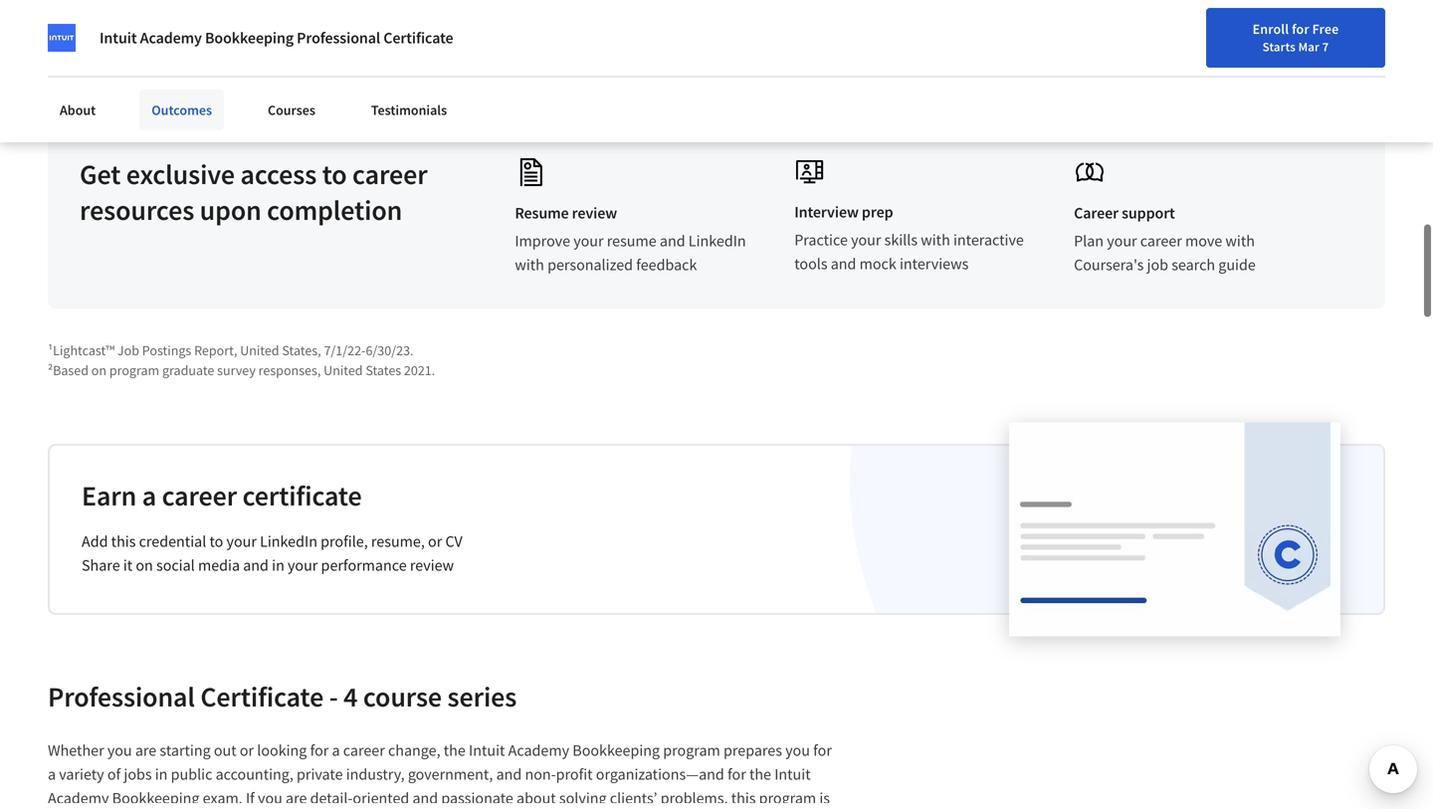 Task type: describe. For each thing, give the bounding box(es) containing it.
in inside the add this credential to your linkedin profile, resume, or cv share it on social media and in your performance review
[[272, 556, 285, 576]]

0 vertical spatial a
[[142, 478, 156, 513]]

program inside ¹lightcast™ job postings report, united states, 7/1/22-6/30/23. ²based on program graduate survey responses, united states 2021.
[[109, 362, 159, 379]]

completion
[[267, 193, 402, 228]]

1 horizontal spatial professional
[[297, 28, 380, 48]]

profile,
[[321, 532, 368, 552]]

interview
[[795, 202, 859, 222]]

free for join for free
[[1395, 25, 1422, 43]]

1 horizontal spatial academy
[[140, 28, 202, 48]]

public
[[171, 765, 212, 785]]

intuit image
[[48, 24, 76, 52]]

1 vertical spatial united
[[324, 362, 363, 379]]

plan
[[1074, 231, 1104, 251]]

job
[[117, 342, 139, 360]]

find
[[1148, 23, 1174, 41]]

resume
[[515, 203, 569, 223]]

non-
[[525, 765, 556, 785]]

your inside find your new career link
[[1176, 23, 1203, 41]]

exam.
[[203, 789, 243, 808]]

for up private
[[310, 741, 329, 761]]

problems,
[[661, 789, 728, 808]]

career inside whether you are starting out or looking for a career change, the intuit academy bookkeeping program prepares you for a variety of jobs in public accounting, private industry, government, and non-profit organizations—and for the intuit academy bookkeeping exam. if you are detail-oriented and passionate about solving clients' problems, this program
[[343, 741, 385, 761]]

join for free link
[[1340, 15, 1427, 53]]

1 vertical spatial professional
[[48, 680, 195, 714]]

outcomes
[[152, 101, 212, 119]]

accounting,
[[216, 765, 293, 785]]

search
[[1172, 255, 1215, 275]]

series
[[447, 680, 517, 714]]

survey
[[217, 362, 256, 379]]

share
[[82, 556, 120, 576]]

responses,
[[258, 362, 321, 379]]

graduate
[[162, 362, 214, 379]]

states
[[366, 362, 401, 379]]

to for your
[[210, 532, 223, 552]]

find your new career
[[1148, 23, 1273, 41]]

296,000
[[1132, 20, 1225, 54]]

linkedin inside the add this credential to your linkedin profile, resume, or cv share it on social media and in your performance review
[[260, 532, 317, 552]]

testimonials link
[[359, 90, 459, 130]]

whether
[[48, 741, 104, 761]]

this inside whether you are starting out or looking for a career change, the intuit academy bookkeeping program prepares you for a variety of jobs in public accounting, private industry, government, and non-profit organizations—and for the intuit academy bookkeeping exam. if you are detail-oriented and passionate about solving clients' problems, this program
[[731, 789, 756, 808]]

career support plan your career move with coursera's job search guide
[[1074, 203, 1256, 275]]

0 horizontal spatial a
[[48, 765, 56, 785]]

in inside whether you are starting out or looking for a career change, the intuit academy bookkeeping program prepares you for a variety of jobs in public accounting, private industry, government, and non-profit organizations—and for the intuit academy bookkeeping exam. if you are detail-oriented and passionate about solving clients' problems, this program
[[155, 765, 168, 785]]

¹lightcast™
[[48, 342, 115, 360]]

prep
[[862, 202, 893, 222]]

and inside resume review improve your resume and linkedin with personalized feedback
[[660, 231, 685, 251]]

bookkeeping up 'profit'
[[573, 741, 660, 761]]

join for free
[[1345, 25, 1422, 43]]

interactive
[[954, 230, 1024, 250]]

on inside the add this credential to your linkedin profile, resume, or cv share it on social media and in your performance review
[[136, 556, 153, 576]]

openings
[[1179, 56, 1233, 74]]

1 horizontal spatial career
[[1234, 23, 1273, 41]]

0 horizontal spatial are
[[135, 741, 157, 761]]

review inside the add this credential to your linkedin profile, resume, or cv share it on social media and in your performance review
[[410, 556, 454, 576]]

career inside the career support plan your career move with coursera's job search guide
[[1074, 203, 1119, 223]]

enroll
[[1253, 20, 1289, 38]]

coursera career certificate image
[[1009, 423, 1341, 636]]

enroll for free starts mar 7
[[1253, 20, 1339, 55]]

career inside the career support plan your career move with coursera's job search guide
[[1140, 231, 1182, 251]]

in inside 296,000 u.s. job openings in bookkeeping ¹
[[1236, 56, 1247, 74]]

on inside ¹lightcast™ job postings report, united states, 7/1/22-6/30/23. ²based on program graduate survey responses, united states 2021.
[[91, 362, 107, 379]]

resume
[[607, 231, 657, 251]]

for inside enroll for free starts mar 7
[[1292, 20, 1310, 38]]

2021.
[[404, 362, 435, 379]]

1 horizontal spatial are
[[286, 789, 307, 808]]

¹lightcast™ job postings report, united states, 7/1/22-6/30/23. ²based on program graduate survey responses, united states 2021.
[[48, 342, 435, 379]]

intuit academy bookkeeping professional certificate
[[100, 28, 453, 48]]

earn
[[82, 478, 137, 513]]

outcomes link
[[140, 90, 224, 130]]

log
[[1293, 23, 1314, 41]]

profit
[[556, 765, 593, 785]]

organizations—and
[[596, 765, 724, 785]]

with inside interview prep practice your skills with interactive tools and mock interviews
[[921, 230, 950, 250]]

credential
[[139, 532, 206, 552]]

for down prepares
[[728, 765, 746, 785]]

performance
[[321, 556, 407, 576]]

skills
[[885, 230, 918, 250]]

²based
[[48, 362, 89, 379]]

2 horizontal spatial you
[[786, 741, 810, 761]]

courses
[[268, 101, 315, 119]]

to for career
[[322, 157, 347, 192]]

1 vertical spatial academy
[[508, 741, 569, 761]]

practice
[[795, 230, 848, 250]]

1 horizontal spatial you
[[258, 789, 283, 808]]

passionate
[[441, 789, 513, 808]]

and inside the add this credential to your linkedin profile, resume, or cv share it on social media and in your performance review
[[243, 556, 269, 576]]

resources
[[80, 193, 194, 228]]

jobs
[[124, 765, 152, 785]]

7
[[1322, 39, 1329, 55]]

find your new career link
[[1138, 20, 1283, 45]]

with inside the career support plan your career move with coursera's job search guide
[[1226, 231, 1255, 251]]

for right join
[[1375, 25, 1392, 43]]

about
[[60, 101, 96, 119]]

feedback
[[636, 255, 697, 275]]

coursera's
[[1074, 255, 1144, 275]]

add this credential to your linkedin profile, resume, or cv share it on social media and in your performance review
[[82, 532, 463, 576]]

about
[[517, 789, 556, 808]]

get
[[80, 157, 121, 192]]



Task type: vqa. For each thing, say whether or not it's contained in the screenshot.
topmost intuit
yes



Task type: locate. For each thing, give the bounding box(es) containing it.
1 vertical spatial this
[[731, 789, 756, 808]]

2 horizontal spatial program
[[759, 789, 816, 808]]

0 horizontal spatial with
[[515, 255, 544, 275]]

1 vertical spatial program
[[663, 741, 720, 761]]

1 vertical spatial career
[[1074, 203, 1119, 223]]

1 horizontal spatial certificate
[[383, 28, 453, 48]]

free inside the join for free link
[[1395, 25, 1422, 43]]

with
[[921, 230, 950, 250], [1226, 231, 1255, 251], [515, 255, 544, 275]]

1 horizontal spatial with
[[921, 230, 950, 250]]

with up 'interviews'
[[921, 230, 950, 250]]

united
[[240, 342, 279, 360], [324, 362, 363, 379]]

professional up courses
[[297, 28, 380, 48]]

0 vertical spatial intuit
[[100, 28, 137, 48]]

program down job
[[109, 362, 159, 379]]

interview prep practice your skills with interactive tools and mock interviews
[[795, 202, 1024, 274]]

united up the "survey"
[[240, 342, 279, 360]]

improve
[[515, 231, 570, 251]]

are up jobs
[[135, 741, 157, 761]]

industry,
[[346, 765, 405, 785]]

0 vertical spatial this
[[111, 532, 136, 552]]

0 vertical spatial program
[[109, 362, 159, 379]]

0 horizontal spatial the
[[444, 741, 466, 761]]

academy up non-
[[508, 741, 569, 761]]

0 vertical spatial are
[[135, 741, 157, 761]]

linkedin down certificate
[[260, 532, 317, 552]]

0 horizontal spatial united
[[240, 342, 279, 360]]

job right u.s.
[[1158, 56, 1176, 74]]

this up it
[[111, 532, 136, 552]]

career up plan
[[1074, 203, 1119, 223]]

cv
[[445, 532, 463, 552]]

1 horizontal spatial to
[[322, 157, 347, 192]]

academy down variety
[[48, 789, 109, 808]]

your
[[1176, 23, 1203, 41], [851, 230, 881, 250], [574, 231, 604, 251], [1107, 231, 1137, 251], [226, 532, 257, 552], [288, 556, 318, 576]]

course
[[363, 680, 442, 714]]

private
[[297, 765, 343, 785]]

1 horizontal spatial or
[[428, 532, 442, 552]]

and right media
[[243, 556, 269, 576]]

1 horizontal spatial this
[[731, 789, 756, 808]]

your right find
[[1176, 23, 1203, 41]]

your up media
[[226, 532, 257, 552]]

free for enroll for free starts mar 7
[[1313, 20, 1339, 38]]

certificate
[[383, 28, 453, 48], [200, 680, 324, 714]]

0 vertical spatial on
[[91, 362, 107, 379]]

bookkeeping down starts
[[1250, 56, 1326, 74]]

linkedin up feedback
[[689, 231, 746, 251]]

and up feedback
[[660, 231, 685, 251]]

and down government,
[[413, 789, 438, 808]]

or left cv
[[428, 532, 442, 552]]

this inside the add this credential to your linkedin profile, resume, or cv share it on social media and in your performance review
[[111, 532, 136, 552]]

free inside enroll for free starts mar 7
[[1313, 20, 1339, 38]]

on right it
[[136, 556, 153, 576]]

7/1/22-
[[324, 342, 366, 360]]

add
[[82, 532, 108, 552]]

career up completion
[[352, 157, 428, 192]]

log in link
[[1283, 20, 1338, 44]]

to inside get exclusive access to career resources upon completion
[[322, 157, 347, 192]]

professional up whether
[[48, 680, 195, 714]]

bookkeeping up the courses link on the top left of page
[[205, 28, 294, 48]]

job left search
[[1147, 255, 1169, 275]]

0 horizontal spatial linkedin
[[260, 532, 317, 552]]

career
[[352, 157, 428, 192], [1140, 231, 1182, 251], [162, 478, 237, 513], [343, 741, 385, 761]]

your up the coursera's at the top right
[[1107, 231, 1137, 251]]

1 vertical spatial certificate
[[200, 680, 324, 714]]

academy
[[140, 28, 202, 48], [508, 741, 569, 761], [48, 789, 109, 808]]

looking
[[257, 741, 307, 761]]

the up government,
[[444, 741, 466, 761]]

you right prepares
[[786, 741, 810, 761]]

0 horizontal spatial in
[[155, 765, 168, 785]]

intuit down prepares
[[775, 765, 811, 785]]

you up 'of'
[[107, 741, 132, 761]]

career up industry,
[[343, 741, 385, 761]]

your up mock at the right of the page
[[851, 230, 881, 250]]

1 horizontal spatial free
[[1395, 25, 1422, 43]]

0 vertical spatial job
[[1158, 56, 1176, 74]]

-
[[329, 680, 338, 714]]

1 horizontal spatial a
[[142, 478, 156, 513]]

2 horizontal spatial intuit
[[775, 765, 811, 785]]

guide
[[1219, 255, 1256, 275]]

or inside the add this credential to your linkedin profile, resume, or cv share it on social media and in your performance review
[[428, 532, 442, 552]]

starts
[[1263, 39, 1296, 55]]

academy up outcomes link
[[140, 28, 202, 48]]

0 horizontal spatial intuit
[[100, 28, 137, 48]]

tools
[[795, 254, 828, 274]]

0 vertical spatial career
[[1234, 23, 1273, 41]]

starting
[[160, 741, 211, 761]]

6/30/23.
[[366, 342, 414, 360]]

0 horizontal spatial free
[[1313, 20, 1339, 38]]

professional
[[297, 28, 380, 48], [48, 680, 195, 714]]

detail-
[[310, 789, 353, 808]]

0 horizontal spatial to
[[210, 532, 223, 552]]

certificate
[[242, 478, 362, 513]]

2 horizontal spatial academy
[[508, 741, 569, 761]]

and inside interview prep practice your skills with interactive tools and mock interviews
[[831, 254, 856, 274]]

a left variety
[[48, 765, 56, 785]]

and right tools
[[831, 254, 856, 274]]

free
[[1313, 20, 1339, 38], [1395, 25, 1422, 43]]

on down ¹lightcast™
[[91, 362, 107, 379]]

a right earn
[[142, 478, 156, 513]]

and left non-
[[496, 765, 522, 785]]

courses link
[[256, 90, 327, 130]]

states,
[[282, 342, 321, 360]]

mock
[[860, 254, 897, 274]]

job
[[1158, 56, 1176, 74], [1147, 255, 1169, 275]]

0 vertical spatial in
[[1236, 56, 1247, 74]]

to up media
[[210, 532, 223, 552]]

on
[[91, 362, 107, 379], [136, 556, 153, 576]]

2 vertical spatial intuit
[[775, 765, 811, 785]]

you right if
[[258, 789, 283, 808]]

free right join
[[1395, 25, 1422, 43]]

your left the performance
[[288, 556, 318, 576]]

1 vertical spatial to
[[210, 532, 223, 552]]

upon
[[200, 193, 261, 228]]

0 horizontal spatial review
[[410, 556, 454, 576]]

it
[[123, 556, 133, 576]]

if
[[246, 789, 255, 808]]

are down private
[[286, 789, 307, 808]]

log in
[[1293, 23, 1328, 41]]

about link
[[48, 90, 108, 130]]

your inside resume review improve your resume and linkedin with personalized feedback
[[574, 231, 604, 251]]

report,
[[194, 342, 237, 360]]

coursera image
[[24, 16, 150, 48]]

1 vertical spatial intuit
[[469, 741, 505, 761]]

linkedin
[[689, 231, 746, 251], [260, 532, 317, 552]]

in
[[1317, 23, 1328, 41]]

u.s.
[[1132, 56, 1155, 74]]

in right the openings
[[1236, 56, 1247, 74]]

certificate up testimonials
[[383, 28, 453, 48]]

your inside interview prep practice your skills with interactive tools and mock interviews
[[851, 230, 881, 250]]

free up 7 on the top of the page
[[1313, 20, 1339, 38]]

mar
[[1299, 39, 1320, 55]]

prepares
[[724, 741, 782, 761]]

exclusive
[[126, 157, 235, 192]]

1 vertical spatial job
[[1147, 255, 1169, 275]]

review inside resume review improve your resume and linkedin with personalized feedback
[[572, 203, 617, 223]]

a
[[142, 478, 156, 513], [332, 741, 340, 761], [48, 765, 56, 785]]

intuit right intuit icon
[[100, 28, 137, 48]]

job inside 296,000 u.s. job openings in bookkeeping ¹
[[1158, 56, 1176, 74]]

0 horizontal spatial academy
[[48, 789, 109, 808]]

united down 7/1/22- on the top left of page
[[324, 362, 363, 379]]

with inside resume review improve your resume and linkedin with personalized feedback
[[515, 255, 544, 275]]

2 horizontal spatial a
[[332, 741, 340, 761]]

0 horizontal spatial professional
[[48, 680, 195, 714]]

for up mar
[[1292, 20, 1310, 38]]

to inside the add this credential to your linkedin profile, resume, or cv share it on social media and in your performance review
[[210, 532, 223, 552]]

2 horizontal spatial with
[[1226, 231, 1255, 251]]

program up organizations—and
[[663, 741, 720, 761]]

for
[[1292, 20, 1310, 38], [1375, 25, 1392, 43], [310, 741, 329, 761], [813, 741, 832, 761], [728, 765, 746, 785]]

0 horizontal spatial or
[[240, 741, 254, 761]]

in right jobs
[[155, 765, 168, 785]]

2 vertical spatial in
[[155, 765, 168, 785]]

0 vertical spatial linkedin
[[689, 231, 746, 251]]

0 vertical spatial or
[[428, 532, 442, 552]]

0 horizontal spatial certificate
[[200, 680, 324, 714]]

2 vertical spatial a
[[48, 765, 56, 785]]

1 vertical spatial in
[[272, 556, 285, 576]]

your inside the career support plan your career move with coursera's job search guide
[[1107, 231, 1137, 251]]

0 vertical spatial the
[[444, 741, 466, 761]]

2 horizontal spatial in
[[1236, 56, 1247, 74]]

professional certificate - 4 course series
[[48, 680, 517, 714]]

social
[[156, 556, 195, 576]]

1 horizontal spatial review
[[572, 203, 617, 223]]

new
[[1206, 23, 1232, 41]]

the down prepares
[[749, 765, 771, 785]]

1 vertical spatial review
[[410, 556, 454, 576]]

1 vertical spatial linkedin
[[260, 532, 317, 552]]

to up completion
[[322, 157, 347, 192]]

support
[[1122, 203, 1175, 223]]

move
[[1186, 231, 1223, 251]]

linkedin inside resume review improve your resume and linkedin with personalized feedback
[[689, 231, 746, 251]]

0 vertical spatial united
[[240, 342, 279, 360]]

join
[[1345, 25, 1372, 43]]

¹
[[1326, 56, 1331, 74]]

get exclusive access to career resources upon completion
[[80, 157, 428, 228]]

0 horizontal spatial you
[[107, 741, 132, 761]]

certificate up looking
[[200, 680, 324, 714]]

or right the out
[[240, 741, 254, 761]]

or
[[428, 532, 442, 552], [240, 741, 254, 761]]

for right prepares
[[813, 741, 832, 761]]

change,
[[388, 741, 441, 761]]

1 vertical spatial on
[[136, 556, 153, 576]]

review up resume
[[572, 203, 617, 223]]

this down prepares
[[731, 789, 756, 808]]

0 vertical spatial review
[[572, 203, 617, 223]]

bookkeeping down jobs
[[112, 789, 200, 808]]

your up personalized
[[574, 231, 604, 251]]

1 horizontal spatial intuit
[[469, 741, 505, 761]]

a up private
[[332, 741, 340, 761]]

0 horizontal spatial program
[[109, 362, 159, 379]]

whether you are starting out or looking for a career change, the intuit academy bookkeeping program prepares you for a variety of jobs in public accounting, private industry, government, and non-profit organizations—and for the intuit academy bookkeeping exam. if you are detail-oriented and passionate about solving clients' problems, this program 
[[48, 741, 835, 809]]

personalized
[[548, 255, 633, 275]]

career right new
[[1234, 23, 1273, 41]]

job inside the career support plan your career move with coursera's job search guide
[[1147, 255, 1169, 275]]

1 vertical spatial a
[[332, 741, 340, 761]]

access
[[240, 157, 317, 192]]

1 vertical spatial are
[[286, 789, 307, 808]]

2 vertical spatial program
[[759, 789, 816, 808]]

career
[[1234, 23, 1273, 41], [1074, 203, 1119, 223]]

0 vertical spatial professional
[[297, 28, 380, 48]]

you
[[107, 741, 132, 761], [786, 741, 810, 761], [258, 789, 283, 808]]

variety
[[59, 765, 104, 785]]

0 horizontal spatial career
[[1074, 203, 1119, 223]]

resume,
[[371, 532, 425, 552]]

1 vertical spatial the
[[749, 765, 771, 785]]

0 vertical spatial academy
[[140, 28, 202, 48]]

1 vertical spatial or
[[240, 741, 254, 761]]

0 horizontal spatial on
[[91, 362, 107, 379]]

0 vertical spatial certificate
[[383, 28, 453, 48]]

career inside get exclusive access to career resources upon completion
[[352, 157, 428, 192]]

with up guide
[[1226, 231, 1255, 251]]

clients'
[[610, 789, 658, 808]]

1 horizontal spatial united
[[324, 362, 363, 379]]

1 horizontal spatial linkedin
[[689, 231, 746, 251]]

2 vertical spatial academy
[[48, 789, 109, 808]]

career down support
[[1140, 231, 1182, 251]]

resume review improve your resume and linkedin with personalized feedback
[[515, 203, 746, 275]]

0 horizontal spatial this
[[111, 532, 136, 552]]

program down prepares
[[759, 789, 816, 808]]

bookkeeping inside 296,000 u.s. job openings in bookkeeping ¹
[[1250, 56, 1326, 74]]

out
[[214, 741, 237, 761]]

intuit up government,
[[469, 741, 505, 761]]

1 horizontal spatial the
[[749, 765, 771, 785]]

and
[[660, 231, 685, 251], [831, 254, 856, 274], [243, 556, 269, 576], [496, 765, 522, 785], [413, 789, 438, 808]]

with down improve
[[515, 255, 544, 275]]

career up credential
[[162, 478, 237, 513]]

None search field
[[284, 12, 612, 52]]

earn a career certificate
[[82, 478, 362, 513]]

0 vertical spatial to
[[322, 157, 347, 192]]

program
[[109, 362, 159, 379], [663, 741, 720, 761], [759, 789, 816, 808]]

government,
[[408, 765, 493, 785]]

1 horizontal spatial program
[[663, 741, 720, 761]]

1 horizontal spatial in
[[272, 556, 285, 576]]

in right media
[[272, 556, 285, 576]]

review
[[572, 203, 617, 223], [410, 556, 454, 576]]

or inside whether you are starting out or looking for a career change, the intuit academy bookkeeping program prepares you for a variety of jobs in public accounting, private industry, government, and non-profit organizations—and for the intuit academy bookkeeping exam. if you are detail-oriented and passionate about solving clients' problems, this program
[[240, 741, 254, 761]]

postings
[[142, 342, 191, 360]]

review down cv
[[410, 556, 454, 576]]

oriented
[[353, 789, 409, 808]]

1 horizontal spatial on
[[136, 556, 153, 576]]



